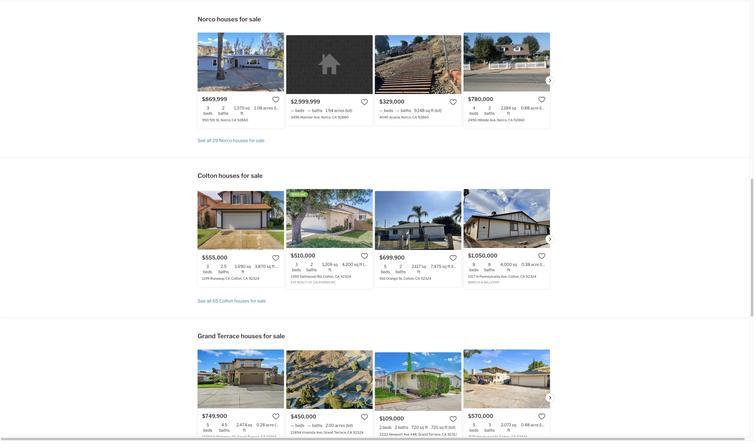 Task type: locate. For each thing, give the bounding box(es) containing it.
favorite button checkbox up "7,475 sq ft (lot)"
[[450, 254, 457, 262]]

ft inside the 2,474 sq ft
[[243, 428, 246, 433]]

sq inside 1,206 sq ft
[[333, 262, 338, 267]]

sat
[[300, 193, 306, 196]]

— up hamner
[[308, 108, 311, 113]]

3 down $510,000
[[295, 262, 298, 267]]

—
[[291, 108, 294, 113], [308, 108, 311, 113], [380, 108, 383, 113], [396, 108, 400, 113], [291, 423, 294, 428], [308, 423, 311, 428]]

92860 down 0.88 on the top right of page
[[514, 118, 525, 122]]

92860
[[338, 115, 349, 119], [418, 115, 429, 119], [237, 118, 248, 122], [514, 118, 525, 122]]

1 horizontal spatial n
[[476, 275, 479, 279]]

#48,
[[410, 432, 418, 437]]

ft down "4,000"
[[507, 267, 510, 272]]

1 horizontal spatial 5
[[384, 264, 387, 269]]

2.00 acres (lot)
[[326, 423, 353, 428]]

92324
[[341, 275, 351, 279], [526, 275, 536, 279], [249, 277, 259, 281], [421, 277, 432, 281], [353, 430, 364, 435], [517, 435, 528, 439]]

favorite button image up the "0.38 acre (lot)"
[[538, 252, 546, 260]]

92324 for 916 orange st, colton, ca 92324
[[421, 277, 432, 281]]

favorite button image for $2,999,999
[[361, 99, 368, 106]]

2 for $109,000
[[395, 425, 397, 430]]

acre for grand terrace houses for sale
[[531, 423, 539, 427]]

see left 65
[[198, 298, 206, 304]]

92324 down 3,870
[[249, 277, 259, 281]]

5 beds up 916
[[381, 264, 390, 274]]

1 horizontal spatial terrace,
[[334, 430, 347, 435]]

3 down $555,000
[[206, 264, 209, 269]]

0 horizontal spatial st,
[[216, 118, 220, 122]]

all left 29
[[207, 138, 211, 143]]

1 vertical spatial colton
[[219, 298, 233, 304]]

3
[[207, 105, 209, 110], [295, 262, 298, 267], [206, 264, 209, 269], [489, 423, 491, 427]]

norco
[[198, 15, 216, 23], [219, 138, 232, 143]]

0 vertical spatial colton
[[198, 172, 217, 179]]

2 see from the top
[[198, 298, 206, 304]]

favorite button checkbox up 0.48 acre (lot)
[[538, 413, 546, 420]]

colton,
[[323, 275, 334, 279], [508, 275, 520, 279], [231, 277, 243, 281], [403, 277, 415, 281], [499, 435, 511, 439]]

norco, down 1.94
[[321, 115, 331, 119]]

colton, for $555,000
[[231, 277, 243, 281]]

norco, down the 2,184 sq ft
[[497, 118, 508, 122]]

vivienda
[[302, 430, 315, 435]]

sq inside 2,071 sq ft
[[512, 423, 516, 427]]

4 beds
[[470, 105, 479, 116]]

ca up inc.
[[335, 275, 340, 279]]

n
[[476, 275, 479, 279], [213, 435, 216, 439]]

favorite button image left $109,000
[[361, 414, 368, 421]]

st, right orange
[[399, 277, 403, 281]]

2,071 sq ft
[[501, 423, 516, 433]]

5 down $570,000 at the right of the page
[[473, 423, 475, 427]]

sq right 2,117
[[422, 264, 426, 269]]

2 baths
[[218, 105, 229, 116], [485, 105, 495, 116], [307, 262, 317, 272], [396, 264, 406, 274], [395, 425, 408, 430]]

baths up satinwood
[[307, 267, 317, 272]]

see all 65 colton houses for sale
[[198, 298, 266, 304]]

newport
[[389, 432, 403, 437]]

terrace, for $749,900
[[247, 435, 260, 439]]

favorite button image for $780,000
[[538, 96, 546, 103]]

3 for $510,000
[[295, 262, 298, 267]]

colton, down 2,071 sq ft
[[499, 435, 511, 439]]

— baths
[[308, 108, 323, 113], [396, 108, 411, 113], [308, 423, 323, 428]]

3 beds up 1199
[[203, 264, 212, 274]]

sq for $510,000
[[333, 262, 338, 267]]

ca inside '1317 n pennsylvania ave, colton, ca 92324 marcus & millichap'
[[520, 275, 525, 279]]

(lot)
[[274, 105, 281, 110], [540, 105, 547, 110], [345, 108, 352, 113], [435, 108, 442, 113], [363, 262, 370, 267], [540, 262, 547, 267], [276, 264, 283, 269], [451, 264, 458, 269], [275, 423, 282, 427], [540, 423, 547, 427], [346, 423, 353, 428], [449, 425, 456, 430]]

5 for $749,900
[[207, 423, 209, 427]]

ft inside 1,206 sq ft
[[329, 267, 332, 272]]

3 beds up 990
[[203, 105, 213, 116]]

st, for $699,900
[[399, 277, 403, 281]]

colton, for $699,900
[[403, 277, 415, 281]]

sq inside 2,117 sq ft
[[422, 264, 426, 269]]

$109,000
[[380, 416, 404, 422]]

$510,000
[[291, 253, 315, 259]]

2 baths up satinwood
[[307, 262, 317, 272]]

0 vertical spatial all
[[207, 138, 211, 143]]

92324 for 2170 westwood st, colton, ca 92324
[[517, 435, 528, 439]]

sq inside the 2,184 sq ft
[[512, 105, 516, 110]]

sale
[[249, 15, 261, 23], [256, 138, 265, 143], [251, 172, 263, 179], [257, 298, 266, 304], [273, 332, 285, 340]]

ave, down 4,000 sq ft in the bottom of the page
[[501, 275, 508, 279]]

sq for $869,999
[[245, 105, 250, 110]]

3,870
[[255, 264, 266, 269]]

sq for $780,000
[[512, 105, 516, 110]]

st, for $869,999
[[216, 118, 220, 122]]

grand down 2.00 at the left bottom of page
[[324, 430, 333, 435]]

1 720 from the left
[[412, 425, 419, 430]]

92860 down 1,370 sq ft
[[237, 118, 248, 122]]

1 horizontal spatial colton
[[219, 298, 233, 304]]

4040
[[380, 115, 389, 119]]

8 inside 8 baths
[[488, 262, 491, 267]]

2
[[222, 105, 225, 110], [489, 105, 491, 110], [311, 262, 313, 267], [400, 264, 402, 269], [380, 425, 382, 430], [395, 425, 397, 430]]

21894
[[291, 430, 301, 435]]

0 horizontal spatial n
[[213, 435, 216, 439]]

acres right 1.94
[[334, 108, 344, 113]]

pennsylvania
[[480, 275, 500, 279]]

2 horizontal spatial terrace,
[[429, 432, 441, 437]]

0 vertical spatial next image
[[549, 237, 552, 241]]

sq right 2,474
[[248, 423, 252, 427]]

ft up 22111 newport ave #48, grand terrace, ca 92313
[[425, 425, 428, 430]]

2 horizontal spatial st,
[[495, 435, 499, 439]]

2,184
[[501, 105, 511, 110]]

2 baths for $699,900
[[396, 264, 406, 274]]

favorite button checkbox for $570,000
[[538, 413, 546, 420]]

sq right "4,000"
[[513, 262, 517, 267]]

see
[[198, 138, 206, 143], [198, 298, 206, 304]]

— beds up 3496
[[291, 108, 304, 113]]

1,370 sq ft
[[234, 105, 250, 116]]

favorite button image up the 0.88 acre (lot)
[[538, 96, 546, 103]]

beds up 1199
[[203, 269, 212, 274]]

rd,
[[317, 275, 322, 279]]

favorite button checkbox for $869,999
[[272, 96, 280, 103]]

st, for $570,000
[[495, 435, 499, 439]]

ca down 1,690 sq ft
[[243, 277, 248, 281]]

sq inside 4,000 sq ft
[[513, 262, 517, 267]]

beds down 4
[[470, 111, 479, 116]]

8 inside 8 beds
[[473, 262, 475, 267]]

92324 down 2,117 sq ft
[[421, 277, 432, 281]]

favorite button checkbox up 4,200 sq ft (lot) at the bottom
[[361, 252, 368, 260]]

— beds for norco houses for sale
[[291, 108, 304, 113]]

92324 inside 21894 vivienda ave, grand terrace, ca 92324 nghia ngo, broker
[[353, 430, 364, 435]]

next image
[[549, 237, 552, 241], [549, 396, 552, 399]]

favorite button image up the 1.08 acres (lot)
[[272, 96, 280, 103]]

0 horizontal spatial terrace,
[[247, 435, 260, 439]]

colton houses for sale
[[198, 172, 263, 179]]

st, right westwood
[[495, 435, 499, 439]]

3 down $869,999 at the left top
[[207, 105, 209, 110]]

ngo,
[[301, 437, 307, 440]]

0.88
[[521, 105, 530, 110]]

5 down $749,900
[[207, 423, 209, 427]]

990
[[202, 118, 209, 122]]

ft down '1,206'
[[329, 267, 332, 272]]

ft down '1,370'
[[241, 111, 244, 116]]

2 720 from the left
[[431, 425, 439, 430]]

ft for $1,050,000
[[507, 267, 510, 272]]

beds for $1,050,000
[[470, 267, 479, 272]]

terrace, inside 21894 vivienda ave, grand terrace, ca 92324 nghia ngo, broker
[[334, 430, 347, 435]]

92313 for $109,000
[[448, 432, 458, 437]]

favorite button image
[[538, 96, 546, 103], [361, 252, 368, 260], [538, 252, 546, 260], [450, 254, 457, 262], [272, 413, 280, 420], [538, 413, 546, 420], [450, 416, 457, 423]]

ft for $329,000
[[431, 108, 434, 113]]

norco, for $780,000
[[497, 118, 508, 122]]

ft inside 1,370 sq ft
[[241, 111, 244, 116]]

92324 down 4,200
[[341, 275, 351, 279]]

ca down 1,370 sq ft
[[232, 118, 236, 122]]

colton
[[198, 172, 217, 179], [219, 298, 233, 304]]

ft for $749,900
[[243, 428, 246, 433]]

ave,
[[314, 115, 320, 119], [490, 118, 497, 122], [501, 275, 508, 279], [316, 430, 323, 435]]

sq right '7,475'
[[442, 264, 447, 269]]

open
[[291, 193, 300, 196]]

sq for $1,050,000
[[513, 262, 517, 267]]

satinwood
[[300, 275, 317, 279]]

0 vertical spatial see
[[198, 138, 206, 143]]

acre
[[531, 105, 539, 110], [531, 262, 539, 267], [266, 423, 274, 427], [531, 423, 539, 427]]

0 vertical spatial norco
[[198, 15, 216, 23]]

0 vertical spatial st,
[[216, 118, 220, 122]]

1 horizontal spatial 720
[[431, 425, 439, 430]]

ft inside 4,000 sq ft
[[507, 267, 510, 272]]

0 horizontal spatial norco
[[198, 15, 216, 23]]

n right 12760
[[213, 435, 216, 439]]

terrace, down 720 sq ft (lot) on the right of the page
[[429, 432, 441, 437]]

1 all from the top
[[207, 138, 211, 143]]

baths up pennsylvania
[[484, 267, 495, 272]]

92860 down '1.94 acres (lot)'
[[338, 115, 349, 119]]

1 horizontal spatial 5 beds
[[381, 264, 390, 274]]

acres right 2.00 at the left bottom of page
[[335, 423, 345, 428]]

5 beds for $570,000
[[470, 423, 479, 433]]

2 for $869,999
[[222, 105, 225, 110]]

1 next image from the top
[[549, 237, 552, 241]]

favorite button image
[[272, 96, 280, 103], [361, 99, 368, 106], [450, 99, 457, 106], [272, 254, 280, 262], [361, 414, 368, 421]]

favorite button image left 4
[[450, 99, 457, 106]]

2 all from the top
[[207, 298, 211, 304]]

ft right 9,148
[[431, 108, 434, 113]]

92324 down the 0.48
[[517, 435, 528, 439]]

12760 n palomino ct, grand terrace, ca 92313
[[202, 435, 277, 439]]

2 next image from the top
[[549, 396, 552, 399]]

ave, right hamner
[[314, 115, 320, 119]]

colton, down 2,117 sq ft
[[403, 277, 415, 281]]

2 vertical spatial st,
[[495, 435, 499, 439]]

acres
[[263, 105, 273, 110], [334, 108, 344, 113], [335, 423, 345, 428]]

ave, for 3496 hamner ave, norco, ca 92860
[[314, 115, 320, 119]]

ave, for 2490 hillside ave, norco, ca 92860
[[490, 118, 497, 122]]

beds up 990
[[203, 111, 213, 116]]

sq inside 1,690 sq ft
[[247, 264, 251, 269]]

favorite button image up 0.28 acre (lot)
[[272, 413, 280, 420]]

baths for $570,000
[[485, 428, 495, 433]]

favorite button checkbox for $109,000
[[450, 416, 457, 423]]

acre for colton houses for sale
[[531, 262, 539, 267]]

1 8 from the left
[[473, 262, 475, 267]]

1,206 sq ft
[[322, 262, 338, 272]]

colton, up inc.
[[323, 275, 334, 279]]

colton, inside '1317 n pennsylvania ave, colton, ca 92324 marcus & millichap'
[[508, 275, 520, 279]]

1 horizontal spatial norco
[[219, 138, 232, 143]]

st, right 5th
[[216, 118, 220, 122]]

7,475
[[431, 264, 441, 269]]

favorite button checkbox
[[272, 96, 280, 103], [450, 99, 457, 106], [538, 252, 546, 260], [272, 413, 280, 420], [361, 414, 368, 421]]

all for norco
[[207, 138, 211, 143]]

photo of 3496 hamner ave, norco, ca 92860 image
[[286, 35, 373, 94]]

0 horizontal spatial 720
[[412, 425, 419, 430]]

baths up 990 5th st, norco, ca 92860
[[218, 111, 229, 116]]

$2,999,999
[[291, 99, 320, 105]]

720 for 720 sq ft
[[412, 425, 419, 430]]

0 horizontal spatial 5 beds
[[203, 423, 212, 433]]

1,690
[[235, 264, 246, 269]]

1 vertical spatial n
[[213, 435, 216, 439]]

3496
[[291, 115, 300, 119]]

1317 n pennsylvania ave, colton, ca 92324 marcus & millichap
[[468, 275, 536, 284]]

2 8 from the left
[[488, 262, 491, 267]]

2 for $780,000
[[489, 105, 491, 110]]

houses
[[217, 15, 238, 23], [233, 138, 248, 143], [219, 172, 240, 179], [234, 298, 249, 304], [241, 332, 262, 340]]

2 horizontal spatial 5
[[473, 423, 475, 427]]

acres for grand terrace houses for sale
[[335, 423, 345, 428]]

92860 for $2,999,999
[[338, 115, 349, 119]]

baths for $555,000
[[219, 269, 229, 274]]

3 beds
[[203, 105, 213, 116], [292, 262, 301, 272], [203, 264, 212, 274]]

2 down the $780,000
[[489, 105, 491, 110]]

ft inside 2,071 sq ft
[[507, 428, 510, 433]]

beds for $109,000
[[383, 425, 392, 430]]

720 right 720 sq ft
[[431, 425, 439, 430]]

favorite button image up 720 sq ft (lot) on the right of the page
[[450, 416, 457, 423]]

baths up 916 orange st, colton, ca 92324
[[396, 269, 406, 274]]

favorite button image up "7,475 sq ft (lot)"
[[450, 254, 457, 262]]

next image
[[549, 79, 552, 82]]

2,117 sq ft
[[412, 264, 426, 274]]

sq inside the 2,474 sq ft
[[248, 423, 252, 427]]

65
[[212, 298, 218, 304]]

acacia,
[[389, 115, 401, 119]]

0.28
[[256, 423, 265, 427]]

5 beds
[[381, 264, 390, 274], [203, 423, 212, 433], [470, 423, 479, 433]]

1.08
[[254, 105, 262, 110]]

favorite button image for $450,000
[[361, 414, 368, 421]]

92324 inside '1355 satinwood rd, colton, ca 92324 exp realty of california inc.'
[[341, 275, 351, 279]]

favorite button checkbox up 3,870 sq ft (lot)
[[272, 254, 280, 262]]

2 horizontal spatial 5 beds
[[470, 423, 479, 433]]

n inside '1317 n pennsylvania ave, colton, ca 92324 marcus & millichap'
[[476, 275, 479, 279]]

grand terrace houses for sale
[[198, 332, 285, 340]]

next image for colton houses for sale
[[549, 237, 552, 241]]

ft inside 2,117 sq ft
[[417, 269, 421, 274]]

2 baths up 916 orange st, colton, ca 92324
[[396, 264, 406, 274]]

0 horizontal spatial 5
[[207, 423, 209, 427]]

ave, inside 21894 vivienda ave, grand terrace, ca 92324 nghia ngo, broker
[[316, 430, 323, 435]]

8 for 8 baths
[[488, 262, 491, 267]]

acres for norco houses for sale
[[334, 108, 344, 113]]

favorite button image for $555,000
[[272, 254, 280, 262]]

ft
[[431, 108, 434, 113], [241, 111, 244, 116], [507, 111, 510, 116], [359, 262, 362, 267], [272, 264, 275, 269], [448, 264, 451, 269], [329, 267, 332, 272], [507, 267, 510, 272], [241, 269, 244, 274], [417, 269, 421, 274], [425, 425, 428, 430], [445, 425, 448, 430], [243, 428, 246, 433], [507, 428, 510, 433]]

ft down 2,184
[[507, 111, 510, 116]]

ca down 2.00 acres (lot) on the left bottom
[[347, 430, 352, 435]]

1 vertical spatial next image
[[549, 396, 552, 399]]

$570,000
[[468, 413, 493, 419]]

1 see from the top
[[198, 138, 206, 143]]

0.88 acre (lot)
[[521, 105, 547, 110]]

5 beds for $749,900
[[203, 423, 212, 433]]

colton, inside '1355 satinwood rd, colton, ca 92324 exp realty of california inc.'
[[323, 275, 334, 279]]

favorite button checkbox for $749,900
[[272, 413, 280, 420]]

1 vertical spatial st,
[[399, 277, 403, 281]]

— baths up the vivienda
[[308, 423, 323, 428]]

— baths up the 4040 acacia, norco, ca 92860
[[396, 108, 411, 113]]

1,370
[[234, 105, 245, 110]]

favorite button checkbox left $329,000
[[361, 99, 368, 106]]

92324 for 1199 runaway cir, colton, ca 92324
[[249, 277, 259, 281]]

1 vertical spatial see
[[198, 298, 206, 304]]

3 down $570,000 at the right of the page
[[489, 423, 491, 427]]

favorite button checkbox for $510,000
[[361, 252, 368, 260]]

— baths up the 3496 hamner ave, norco, ca 92860
[[308, 108, 323, 113]]

2 baths up ave
[[395, 425, 408, 430]]

ave, right hillside
[[490, 118, 497, 122]]

sq right 9,148
[[426, 108, 430, 113]]

92313 down 0.28 acre (lot)
[[266, 435, 277, 439]]

22111 newport ave #48, grand terrace, ca 92313
[[380, 432, 458, 437]]

beds up 4040 at top right
[[384, 108, 393, 113]]

1 horizontal spatial 92313
[[448, 432, 458, 437]]

baths up westwood
[[485, 428, 495, 433]]

1 horizontal spatial st,
[[399, 277, 403, 281]]

5 down $699,900
[[384, 264, 387, 269]]

ft inside 1,690 sq ft
[[241, 269, 244, 274]]

22111
[[380, 432, 388, 437]]

— baths for grand terrace houses for sale
[[308, 423, 323, 428]]

0 vertical spatial n
[[476, 275, 479, 279]]

next image for grand terrace houses for sale
[[549, 396, 552, 399]]

720 sq ft
[[412, 425, 428, 430]]

photo of 21894 vivienda ave, grand terrace, ca 92324 image
[[286, 350, 373, 409]]

1 horizontal spatial 8
[[488, 262, 491, 267]]

sq inside 1,370 sq ft
[[245, 105, 250, 110]]

baths for $749,900
[[219, 428, 230, 433]]

1199
[[202, 277, 210, 281]]

— baths for norco houses for sale
[[308, 108, 323, 113]]

1.94
[[326, 108, 333, 113]]

beds for $570,000
[[470, 428, 479, 433]]

photo of 916 orange st, colton, ca 92324 image
[[375, 191, 461, 250]]

favorite button image for $109,000
[[450, 416, 457, 423]]

norco, for $2,999,999
[[321, 115, 331, 119]]

ft inside the 2,184 sq ft
[[507, 111, 510, 116]]

grand
[[198, 332, 216, 340], [324, 430, 333, 435], [418, 432, 428, 437], [237, 435, 247, 439]]

4
[[473, 105, 475, 110]]

0 horizontal spatial 92313
[[266, 435, 277, 439]]

cir,
[[226, 277, 231, 281]]

5
[[384, 264, 387, 269], [207, 423, 209, 427], [473, 423, 475, 427]]

720
[[412, 425, 419, 430], [431, 425, 439, 430]]

1 vertical spatial norco
[[219, 138, 232, 143]]

sq right 1,690
[[247, 264, 251, 269]]

4040 acacia, norco, ca 92860
[[380, 115, 429, 119]]

5 beds up 2170
[[470, 423, 479, 433]]

ca down 9,148
[[412, 115, 417, 119]]

720 sq ft (lot)
[[431, 425, 456, 430]]

$1,050,000
[[468, 253, 498, 259]]

0 horizontal spatial 8
[[473, 262, 475, 267]]

favorite button checkbox
[[538, 96, 546, 103], [361, 99, 368, 106], [361, 252, 368, 260], [272, 254, 280, 262], [450, 254, 457, 262], [538, 413, 546, 420], [450, 416, 457, 423]]

2,474
[[236, 423, 247, 427]]

baths down 2.5
[[219, 269, 229, 274]]

1 vertical spatial all
[[207, 298, 211, 304]]

720 up #48,
[[412, 425, 419, 430]]

colton, down 4,000 sq ft in the bottom of the page
[[508, 275, 520, 279]]



Task type: describe. For each thing, give the bounding box(es) containing it.
— up 21894
[[291, 423, 294, 428]]

acre right 0.28 on the left bottom of page
[[266, 423, 274, 427]]

see for colton houses for sale
[[198, 298, 206, 304]]

n for 12760
[[213, 435, 216, 439]]

ft right '7,475'
[[448, 264, 451, 269]]

ca down 2,117 sq ft
[[415, 277, 420, 281]]

92860 down 9,148
[[418, 115, 429, 119]]

beds up 21894
[[295, 423, 304, 428]]

sq right 4,200
[[354, 262, 359, 267]]

favorite button checkbox for $780,000
[[538, 96, 546, 103]]

hamner
[[300, 115, 313, 119]]

favorite button image for $570,000
[[538, 413, 546, 420]]

beds for $869,999
[[203, 111, 213, 116]]

sq for $699,900
[[422, 264, 426, 269]]

photo of 22111 newport ave #48, grand terrace, ca 92313 image
[[375, 352, 461, 411]]

0.38
[[522, 262, 530, 267]]

1,206
[[322, 262, 333, 267]]

— up 3496
[[291, 108, 294, 113]]

3 baths
[[485, 423, 495, 433]]

8 for 8 beds
[[473, 262, 475, 267]]

grand left terrace
[[198, 332, 216, 340]]

of
[[309, 281, 312, 284]]

photo of 990 5th st, norco, ca 92860 image
[[198, 33, 284, 91]]

3 for $869,999
[[207, 105, 209, 110]]

beds for $699,900
[[381, 269, 390, 274]]

2 beds
[[380, 425, 392, 430]]

1355
[[291, 275, 299, 279]]

3 inside 3 baths
[[489, 423, 491, 427]]

norco, right 'acacia,'
[[401, 115, 412, 119]]

5 for $699,900
[[384, 264, 387, 269]]

720 for 720 sq ft (lot)
[[431, 425, 439, 430]]

9,148 sq ft (lot)
[[414, 108, 442, 113]]

2.00
[[326, 423, 334, 428]]

ct,
[[232, 435, 236, 439]]

0.48
[[521, 423, 530, 427]]

photo of 1199 runaway cir, colton, ca 92324 image
[[198, 191, 284, 250]]

favorite button checkbox for $329,000
[[450, 99, 457, 106]]

favorite button image for $329,000
[[450, 99, 457, 106]]

baths for $699,900
[[396, 269, 406, 274]]

nghia
[[291, 437, 300, 440]]

baths up the 3496 hamner ave, norco, ca 92860
[[312, 108, 323, 113]]

1317
[[468, 275, 476, 279]]

beds for $510,000
[[292, 267, 301, 272]]

ave, for 21894 vivienda ave, grand terrace, ca 92324 nghia ngo, broker
[[316, 430, 323, 435]]

beds up 3496
[[295, 108, 304, 113]]

2,184 sq ft
[[501, 105, 516, 116]]

palomino
[[216, 435, 231, 439]]

baths for $780,000
[[485, 111, 495, 116]]

grand right ct,
[[237, 435, 247, 439]]

$749,900
[[202, 413, 227, 419]]

ca down '1.94 acres (lot)'
[[332, 115, 337, 119]]

2 for $699,900
[[400, 264, 402, 269]]

— up 4040 at top right
[[380, 108, 383, 113]]

92313 for $749,900
[[266, 435, 277, 439]]

2 for $510,000
[[311, 262, 313, 267]]

— up the vivienda
[[308, 423, 311, 428]]

2 baths for $109,000
[[395, 425, 408, 430]]

baths for $1,050,000
[[484, 267, 495, 272]]

2 baths for $780,000
[[485, 105, 495, 116]]

grand inside 21894 vivienda ave, grand terrace, ca 92324 nghia ngo, broker
[[324, 430, 333, 435]]

sq for $749,900
[[248, 423, 252, 427]]

3 beds for norco houses for sale
[[203, 105, 213, 116]]

$869,999
[[202, 96, 227, 102]]

favorite button checkbox for $555,000
[[272, 254, 280, 262]]

916 orange st, colton, ca 92324
[[380, 277, 432, 281]]

2 baths for $510,000
[[307, 262, 317, 272]]

92860 for $780,000
[[514, 118, 525, 122]]

see for norco houses for sale
[[198, 138, 206, 143]]

sq right 3,870
[[267, 264, 271, 269]]

0 horizontal spatial colton
[[198, 172, 217, 179]]

2 up 22111
[[380, 425, 382, 430]]

inc.
[[331, 281, 336, 284]]

ft for $780,000
[[507, 111, 510, 116]]

sq for $555,000
[[247, 264, 251, 269]]

ft for $555,000
[[241, 269, 244, 274]]

3496 hamner ave, norco, ca 92860
[[291, 115, 349, 119]]

ca inside 21894 vivienda ave, grand terrace, ca 92324 nghia ngo, broker
[[347, 430, 352, 435]]

runaway
[[210, 277, 225, 281]]

open sat
[[291, 193, 306, 196]]

photo of 1355 satinwood rd, colton, ca 92324 image
[[286, 189, 373, 248]]

norco houses for sale
[[198, 15, 261, 23]]

all for colton
[[207, 298, 211, 304]]

ft right 720 sq ft
[[445, 425, 448, 430]]

— beds up 4040 at top right
[[380, 108, 393, 113]]

baths for $869,999
[[218, 111, 229, 116]]

5th
[[210, 118, 215, 122]]

2 baths for $869,999
[[218, 105, 229, 116]]

2,071
[[501, 423, 511, 427]]

acres right 1.08
[[263, 105, 273, 110]]

ca down 2,071 sq ft
[[511, 435, 516, 439]]

$555,000
[[202, 255, 227, 261]]

2170 westwood st, colton, ca 92324
[[468, 435, 528, 439]]

1199 runaway cir, colton, ca 92324
[[202, 277, 259, 281]]

sq for $109,000
[[420, 425, 424, 430]]

3 for $555,000
[[206, 264, 209, 269]]

grand down 720 sq ft
[[418, 432, 428, 437]]

2490 hillside ave, norco, ca 92860
[[468, 118, 525, 122]]

1.08 acres (lot)
[[254, 105, 281, 110]]

5 for $570,000
[[473, 423, 475, 427]]

4,200 sq ft (lot)
[[342, 262, 370, 267]]

baths for $109,000
[[398, 425, 408, 430]]

exp
[[291, 281, 296, 284]]

1,690 sq ft
[[235, 264, 251, 274]]

baths up the vivienda
[[312, 423, 323, 428]]

92324 for 1355 satinwood rd, colton, ca 92324 exp realty of california inc.
[[341, 275, 351, 279]]

92324 inside '1317 n pennsylvania ave, colton, ca 92324 marcus & millichap'
[[526, 275, 536, 279]]

orange
[[386, 277, 398, 281]]

21894 vivienda ave, grand terrace, ca 92324 nghia ngo, broker
[[291, 430, 364, 440]]

baths for $510,000
[[307, 267, 317, 272]]

4,000
[[500, 262, 512, 267]]

92860 for $869,999
[[237, 118, 248, 122]]

sq for $329,000
[[426, 108, 430, 113]]

ca down the 2,184 sq ft
[[508, 118, 513, 122]]

ca down 0.28 on the left bottom of page
[[261, 435, 266, 439]]

n for 1317
[[476, 275, 479, 279]]

ft for $570,000
[[507, 428, 510, 433]]

photo of 2490 hillside ave, norco, ca 92860 image
[[464, 33, 550, 91]]

sq right 720 sq ft
[[439, 425, 444, 430]]

4,000 sq ft
[[500, 262, 517, 272]]

3 beds up 1355 at the left of the page
[[292, 262, 301, 272]]

29
[[212, 138, 218, 143]]

4.5
[[221, 423, 227, 427]]

favorite button image for $869,999
[[272, 96, 280, 103]]

ca inside '1355 satinwood rd, colton, ca 92324 exp realty of california inc.'
[[335, 275, 340, 279]]

millichap
[[484, 281, 500, 284]]

2,474 sq ft
[[236, 423, 252, 433]]

ca down 720 sq ft (lot) on the right of the page
[[442, 432, 447, 437]]

ft right 3,870
[[272, 264, 275, 269]]

favorite button image for $699,900
[[450, 254, 457, 262]]

broker
[[308, 437, 320, 440]]

$450,000
[[291, 414, 316, 420]]

12760
[[202, 435, 212, 439]]

8 baths
[[484, 262, 495, 272]]

terrace, for $109,000
[[429, 432, 441, 437]]

4.5 baths
[[219, 423, 230, 433]]

favorite button image for $510,000
[[361, 252, 368, 260]]

ft for $699,900
[[417, 269, 421, 274]]

beds for $555,000
[[203, 269, 212, 274]]

2.5 baths
[[219, 264, 229, 274]]

photo of 2170 westwood st, colton, ca 92324 image
[[464, 350, 550, 408]]

&
[[481, 281, 483, 284]]

3 beds for colton houses for sale
[[203, 264, 212, 274]]

ft for $109,000
[[425, 425, 428, 430]]

2,117
[[412, 264, 421, 269]]

9,148
[[414, 108, 425, 113]]

acre for norco houses for sale
[[531, 105, 539, 110]]

hillside
[[478, 118, 489, 122]]

favorite button checkbox for $699,900
[[450, 254, 457, 262]]

favorite button image for $749,900
[[272, 413, 280, 420]]

4,200
[[342, 262, 353, 267]]

1.94 acres (lot)
[[326, 108, 352, 113]]

terrace
[[217, 332, 240, 340]]

— beds for grand terrace houses for sale
[[291, 423, 304, 428]]

5 beds for $699,900
[[381, 264, 390, 274]]

favorite button checkbox for $1,050,000
[[538, 252, 546, 260]]

beds for $749,900
[[203, 428, 212, 433]]

$699,900
[[380, 255, 405, 261]]

— up 'acacia,'
[[396, 108, 400, 113]]

ft for $510,000
[[329, 267, 332, 272]]

baths up the 4040 acacia, norco, ca 92860
[[401, 108, 411, 113]]

favorite button checkbox for $450,000
[[361, 414, 368, 421]]

ft right 4,200
[[359, 262, 362, 267]]

0.38 acre (lot)
[[522, 262, 547, 267]]

$780,000
[[468, 96, 493, 102]]

colton, for $570,000
[[499, 435, 511, 439]]

favorite button checkbox for $2,999,999
[[361, 99, 368, 106]]

photo of 12760 n palomino ct, grand terrace, ca 92313 image
[[198, 350, 284, 408]]

photo of 1317 n pennsylvania ave, colton, ca 92324 image
[[464, 189, 550, 248]]

norco, for $869,999
[[221, 118, 231, 122]]

photo of 4040 acacia, norco, ca 92860 image
[[375, 35, 461, 94]]

8 beds
[[470, 262, 479, 272]]

california
[[313, 281, 330, 284]]

ave, inside '1317 n pennsylvania ave, colton, ca 92324 marcus & millichap'
[[501, 275, 508, 279]]

ave
[[404, 432, 410, 437]]

westwood
[[477, 435, 494, 439]]



Task type: vqa. For each thing, say whether or not it's contained in the screenshot.
top WALKTHROUGH
no



